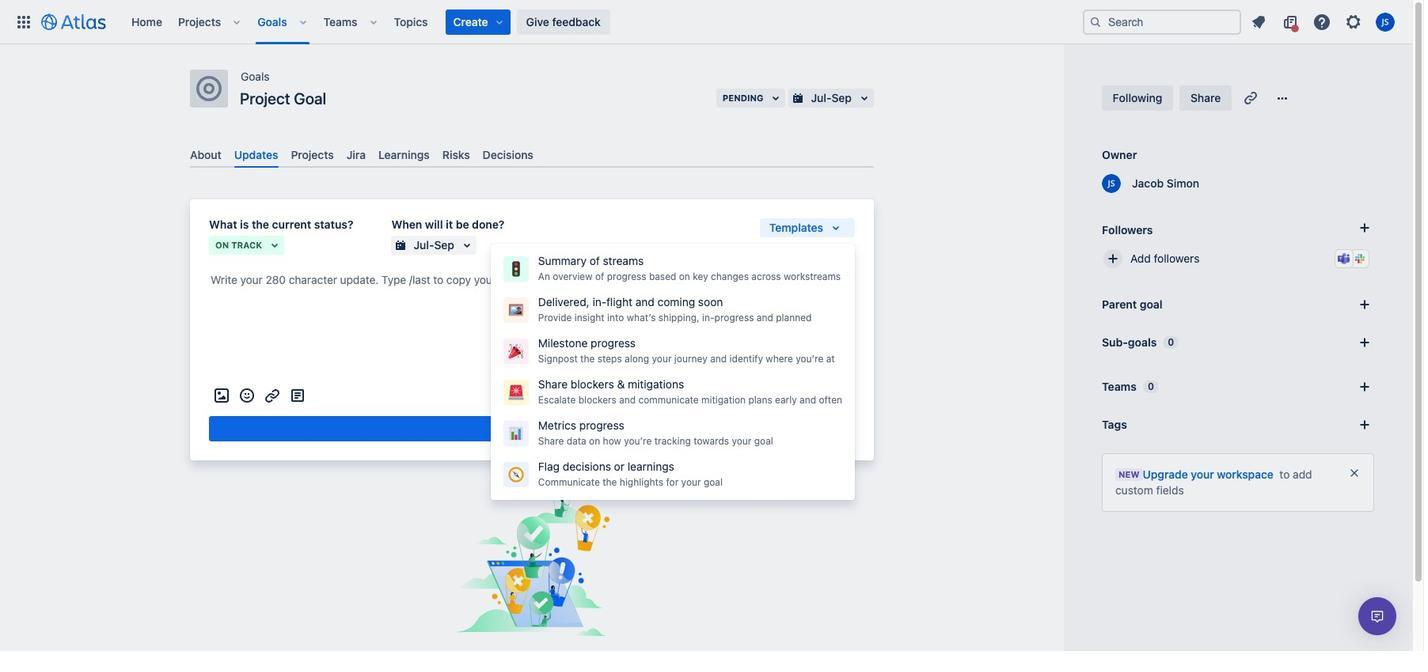 Task type: describe. For each thing, give the bounding box(es) containing it.
towards
[[694, 436, 730, 447]]

jul-sep button
[[392, 236, 477, 255]]

topics link
[[389, 9, 433, 34]]

track
[[231, 240, 262, 250]]

communicate
[[639, 394, 699, 406]]

teams link
[[319, 9, 362, 34]]

parent
[[1103, 298, 1138, 311]]

share for share
[[1191, 91, 1221, 105]]

across
[[752, 271, 781, 283]]

projects link
[[173, 9, 226, 34]]

updates
[[234, 148, 278, 162]]

templates
[[770, 221, 824, 235]]

jul-sep
[[414, 239, 455, 252]]

post
[[521, 422, 544, 436]]

tags
[[1103, 418, 1128, 432]]

flight
[[607, 295, 633, 309]]

workstreams
[[784, 271, 841, 283]]

0 vertical spatial goal
[[1140, 298, 1163, 311]]

following button
[[1103, 86, 1174, 111]]

how
[[603, 436, 622, 447]]

1 vertical spatial blockers
[[579, 394, 617, 406]]

owner
[[1103, 148, 1138, 162]]

at
[[827, 353, 835, 365]]

share button
[[1180, 86, 1233, 111]]

1 vertical spatial goals link
[[241, 67, 270, 86]]

progress inside milestone progress signpost the steps along your journey and identify where you're at
[[591, 337, 636, 350]]

overview
[[553, 271, 593, 283]]

0 vertical spatial in-
[[593, 295, 607, 309]]

your right upgrade
[[1192, 468, 1215, 482]]

your inside flag decisions or learnings communicate the highlights for your goal
[[682, 477, 701, 489]]

will
[[425, 218, 443, 231]]

project
[[240, 89, 290, 108]]

&
[[617, 378, 625, 391]]

custom
[[1116, 484, 1154, 497]]

0/280
[[700, 391, 725, 401]]

journey
[[675, 353, 708, 365]]

current
[[272, 218, 311, 231]]

on track button
[[209, 236, 284, 255]]

what is the current status?
[[209, 218, 354, 231]]

on inside summary of streams an overview of progress based on key changes across workstreams
[[679, 271, 691, 283]]

goals project goal
[[240, 70, 326, 108]]

to
[[1280, 468, 1291, 482]]

goals for goals
[[258, 15, 287, 28]]

help image
[[1313, 12, 1332, 31]]

when
[[392, 218, 422, 231]]

on
[[215, 240, 229, 250]]

jul-
[[414, 239, 434, 252]]

sub-goals
[[1103, 336, 1157, 349]]

goals
[[1129, 336, 1157, 349]]

tracking
[[655, 436, 691, 447]]

risks
[[443, 148, 470, 162]]

following
[[1113, 91, 1163, 105]]

close banner image
[[1349, 467, 1361, 480]]

key
[[693, 271, 709, 283]]

when will it be done?
[[392, 218, 505, 231]]

plans
[[749, 394, 773, 406]]

new
[[1119, 470, 1140, 480]]

add
[[1293, 468, 1313, 482]]

0 for teams
[[1148, 381, 1155, 393]]

topics
[[394, 15, 428, 28]]

tab list containing about
[[184, 142, 881, 168]]

goal inside flag decisions or learnings communicate the highlights for your goal
[[704, 477, 723, 489]]

and right early
[[800, 394, 817, 406]]

1 vertical spatial teams
[[1103, 380, 1137, 394]]

0 vertical spatial of
[[590, 254, 600, 268]]

steps
[[598, 353, 622, 365]]

teams inside top element
[[324, 15, 358, 28]]

progress inside metrics progress share data on how you're tracking towards your goal
[[580, 419, 625, 432]]

fields
[[1157, 484, 1185, 497]]

top element
[[10, 0, 1083, 44]]

and left planned
[[757, 312, 774, 324]]

to add custom fields
[[1116, 468, 1313, 497]]

projects inside projects link
[[178, 15, 221, 28]]

planned
[[776, 312, 812, 324]]

add a follower image
[[1356, 219, 1375, 238]]

delivered, in-flight and coming soon provide insight into what's shipping, in-progress and planned
[[538, 295, 812, 324]]

give
[[526, 15, 550, 28]]

signpost
[[538, 353, 578, 365]]

add follower image
[[1104, 249, 1123, 268]]

flag
[[538, 460, 560, 474]]

slack logo showing nan channels are connected to this goal image
[[1354, 253, 1367, 265]]

milestone progress signpost the steps along your journey and identify where you're at
[[538, 337, 835, 365]]

Main content area, start typing to enter text. text field
[[209, 271, 855, 296]]



Task type: vqa. For each thing, say whether or not it's contained in the screenshot.
Insert emoji Image
yes



Task type: locate. For each thing, give the bounding box(es) containing it.
your right 'for'
[[682, 477, 701, 489]]

or
[[614, 460, 625, 474]]

0 horizontal spatial in-
[[593, 295, 607, 309]]

you're left at
[[796, 353, 824, 365]]

1 vertical spatial share
[[538, 378, 568, 391]]

goals link inside top element
[[253, 9, 292, 34]]

progress inside summary of streams an overview of progress based on key changes across workstreams
[[607, 271, 647, 283]]

add
[[1131, 252, 1151, 265]]

0 vertical spatial projects
[[178, 15, 221, 28]]

share right following button
[[1191, 91, 1221, 105]]

where
[[766, 353, 793, 365]]

0 vertical spatial the
[[252, 218, 269, 231]]

of up the overview
[[590, 254, 600, 268]]

projects left jira
[[291, 148, 334, 162]]

1 vertical spatial of
[[596, 271, 605, 283]]

shipping,
[[659, 312, 700, 324]]

escalate
[[538, 394, 576, 406]]

2 horizontal spatial the
[[603, 477, 617, 489]]

0 vertical spatial you're
[[796, 353, 824, 365]]

blockers left &
[[571, 378, 614, 391]]

learnings
[[628, 460, 675, 474]]

0 horizontal spatial 0
[[1148, 381, 1155, 393]]

1 vertical spatial in-
[[703, 312, 715, 324]]

1 vertical spatial the
[[581, 353, 595, 365]]

provide
[[538, 312, 572, 324]]

changes
[[711, 271, 749, 283]]

soon
[[699, 295, 723, 309]]

1 horizontal spatial projects
[[291, 148, 334, 162]]

0 vertical spatial share
[[1191, 91, 1221, 105]]

projects right the home
[[178, 15, 221, 28]]

the left steps
[[581, 353, 595, 365]]

progress up steps
[[591, 337, 636, 350]]

1 vertical spatial on
[[589, 436, 601, 447]]

metrics
[[538, 419, 577, 432]]

in- up insight
[[593, 295, 607, 309]]

0 horizontal spatial goal
[[704, 477, 723, 489]]

data
[[567, 436, 587, 447]]

and right journey
[[711, 353, 727, 365]]

in- down soon
[[703, 312, 715, 324]]

the right is
[[252, 218, 269, 231]]

share inside share blockers & mitigations escalate blockers and communicate mitigation plans early and often
[[538, 378, 568, 391]]

often
[[819, 394, 843, 406]]

feedback
[[552, 15, 601, 28]]

you're inside metrics progress share data on how you're tracking towards your goal
[[624, 436, 652, 447]]

on inside metrics progress share data on how you're tracking towards your goal
[[589, 436, 601, 447]]

sub-
[[1103, 336, 1129, 349]]

banner
[[0, 0, 1413, 44]]

goals inside top element
[[258, 15, 287, 28]]

0 vertical spatial teams
[[324, 15, 358, 28]]

1 horizontal spatial you're
[[796, 353, 824, 365]]

the
[[252, 218, 269, 231], [581, 353, 595, 365], [603, 477, 617, 489]]

insert emoji image
[[238, 387, 257, 406]]

delivered,
[[538, 295, 590, 309]]

Search field
[[1083, 9, 1242, 34]]

mitigation
[[702, 394, 746, 406]]

parent goal
[[1103, 298, 1163, 311]]

metrics progress share data on how you're tracking towards your goal
[[538, 419, 774, 447]]

teams up tags
[[1103, 380, 1137, 394]]

add followers
[[1131, 252, 1200, 265]]

1 horizontal spatial on
[[679, 271, 691, 283]]

status?
[[314, 218, 354, 231]]

your right along at the left bottom of the page
[[652, 353, 672, 365]]

1 horizontal spatial in-
[[703, 312, 715, 324]]

is
[[240, 218, 249, 231]]

communicate
[[538, 477, 600, 489]]

flag decisions or learnings communicate the highlights for your goal
[[538, 460, 723, 489]]

0 for sub-goals
[[1168, 337, 1175, 348]]

1 horizontal spatial the
[[581, 353, 595, 365]]

0 horizontal spatial projects
[[178, 15, 221, 28]]

progress down streams
[[607, 271, 647, 283]]

0 vertical spatial blockers
[[571, 378, 614, 391]]

0 vertical spatial goals
[[258, 15, 287, 28]]

new upgrade your workspace
[[1119, 468, 1274, 482]]

an
[[538, 271, 550, 283]]

be
[[456, 218, 469, 231]]

goal right 'for'
[[704, 477, 723, 489]]

learnings
[[379, 148, 430, 162]]

of
[[590, 254, 600, 268], [596, 271, 605, 283]]

0
[[1168, 337, 1175, 348], [1148, 381, 1155, 393]]

add files, videos, or images image
[[212, 387, 231, 406]]

progress inside delivered, in-flight and coming soon provide insight into what's shipping, in-progress and planned
[[715, 312, 754, 324]]

blockers right escalate
[[579, 394, 617, 406]]

on track
[[215, 240, 262, 250]]

0 vertical spatial 0
[[1168, 337, 1175, 348]]

you're right "how"
[[624, 436, 652, 447]]

1 vertical spatial goals
[[241, 70, 270, 83]]

you're inside milestone progress signpost the steps along your journey and identify where you're at
[[796, 353, 824, 365]]

share inside metrics progress share data on how you're tracking towards your goal
[[538, 436, 564, 447]]

summary
[[538, 254, 587, 268]]

1 vertical spatial you're
[[624, 436, 652, 447]]

add followers button
[[1096, 242, 1381, 276]]

insight
[[575, 312, 605, 324]]

goals link up project in the left of the page
[[241, 67, 270, 86]]

0 horizontal spatial on
[[589, 436, 601, 447]]

and
[[636, 295, 655, 309], [757, 312, 774, 324], [711, 353, 727, 365], [619, 394, 636, 406], [800, 394, 817, 406]]

workspace
[[1218, 468, 1274, 482]]

jira
[[347, 148, 366, 162]]

0 vertical spatial goals link
[[253, 9, 292, 34]]

and inside milestone progress signpost the steps along your journey and identify where you're at
[[711, 353, 727, 365]]

0 down goals
[[1148, 381, 1155, 393]]

followers
[[1103, 223, 1154, 236]]

2 vertical spatial goal
[[704, 477, 723, 489]]

the inside milestone progress signpost the steps along your journey and identify where you're at
[[581, 353, 595, 365]]

and up what's
[[636, 295, 655, 309]]

of right the overview
[[596, 271, 605, 283]]

summary of streams an overview of progress based on key changes across workstreams
[[538, 254, 841, 283]]

0 horizontal spatial you're
[[624, 436, 652, 447]]

group
[[491, 244, 855, 501]]

sep
[[434, 239, 455, 252]]

blockers
[[571, 378, 614, 391], [579, 394, 617, 406]]

share up escalate
[[538, 378, 568, 391]]

goals up project in the left of the page
[[241, 70, 270, 83]]

your right towards
[[732, 436, 752, 447]]

1 vertical spatial 0
[[1148, 381, 1155, 393]]

what
[[209, 218, 237, 231]]

goals for goals project goal
[[241, 70, 270, 83]]

goals link
[[253, 9, 292, 34], [241, 67, 270, 86]]

share blockers & mitigations escalate blockers and communicate mitigation plans early and often
[[538, 378, 843, 406]]

your inside metrics progress share data on how you're tracking towards your goal
[[732, 436, 752, 447]]

upgrade
[[1143, 468, 1189, 482]]

progress down soon
[[715, 312, 754, 324]]

0 vertical spatial on
[[679, 271, 691, 283]]

goal right "parent"
[[1140, 298, 1163, 311]]

done?
[[472, 218, 505, 231]]

1 vertical spatial projects
[[291, 148, 334, 162]]

on left "how"
[[589, 436, 601, 447]]

identify
[[730, 353, 763, 365]]

home link
[[127, 9, 167, 34]]

share for share blockers & mitigations escalate blockers and communicate mitigation plans early and often
[[538, 378, 568, 391]]

in-
[[593, 295, 607, 309], [703, 312, 715, 324]]

2 vertical spatial share
[[538, 436, 564, 447]]

about
[[190, 148, 222, 162]]

projects inside tab list
[[291, 148, 334, 162]]

1 horizontal spatial 0
[[1168, 337, 1175, 348]]

decisions
[[563, 460, 611, 474]]

teams left topics
[[324, 15, 358, 28]]

milestone
[[538, 337, 588, 350]]

1 horizontal spatial goal
[[755, 436, 774, 447]]

on left the key
[[679, 271, 691, 283]]

post button
[[209, 417, 855, 442]]

what's
[[627, 312, 656, 324]]

search image
[[1090, 15, 1103, 28]]

2 vertical spatial the
[[603, 477, 617, 489]]

msteams logo showing  channels are connected to this goal image
[[1339, 253, 1351, 265]]

progress
[[607, 271, 647, 283], [715, 312, 754, 324], [591, 337, 636, 350], [580, 419, 625, 432]]

you're
[[796, 353, 824, 365], [624, 436, 652, 447]]

highlights
[[620, 477, 664, 489]]

insert link image
[[263, 387, 282, 406]]

give feedback button
[[517, 9, 611, 34]]

goal down plans
[[755, 436, 774, 447]]

0 horizontal spatial teams
[[324, 15, 358, 28]]

1 horizontal spatial teams
[[1103, 380, 1137, 394]]

goal inside metrics progress share data on how you're tracking towards your goal
[[755, 436, 774, 447]]

it
[[446, 218, 453, 231]]

mitigations
[[628, 378, 684, 391]]

the inside flag decisions or learnings communicate the highlights for your goal
[[603, 477, 617, 489]]

0 horizontal spatial the
[[252, 218, 269, 231]]

early
[[775, 394, 797, 406]]

banner containing home
[[0, 0, 1413, 44]]

open intercom messenger image
[[1369, 607, 1388, 626]]

give feedback
[[526, 15, 601, 28]]

progress up "how"
[[580, 419, 625, 432]]

along
[[625, 353, 650, 365]]

decisions
[[483, 148, 534, 162]]

tab list
[[184, 142, 881, 168]]

goals link up the goals project goal
[[253, 9, 292, 34]]

followers
[[1154, 252, 1200, 265]]

your
[[652, 353, 672, 365], [732, 436, 752, 447], [1192, 468, 1215, 482], [682, 477, 701, 489]]

group containing summary of streams
[[491, 244, 855, 501]]

into
[[608, 312, 624, 324]]

0 right goals
[[1168, 337, 1175, 348]]

and down &
[[619, 394, 636, 406]]

1 vertical spatial goal
[[755, 436, 774, 447]]

share down the metrics in the left bottom of the page
[[538, 436, 564, 447]]

goals inside the goals project goal
[[241, 70, 270, 83]]

goal icon image
[[196, 76, 222, 101]]

your inside milestone progress signpost the steps along your journey and identify where you're at
[[652, 353, 672, 365]]

templates button
[[760, 219, 855, 238]]

2 horizontal spatial goal
[[1140, 298, 1163, 311]]

the down "or"
[[603, 477, 617, 489]]

goals up the goals project goal
[[258, 15, 287, 28]]

goal
[[294, 89, 326, 108]]

coming
[[658, 295, 696, 309]]

share inside share button
[[1191, 91, 1221, 105]]



